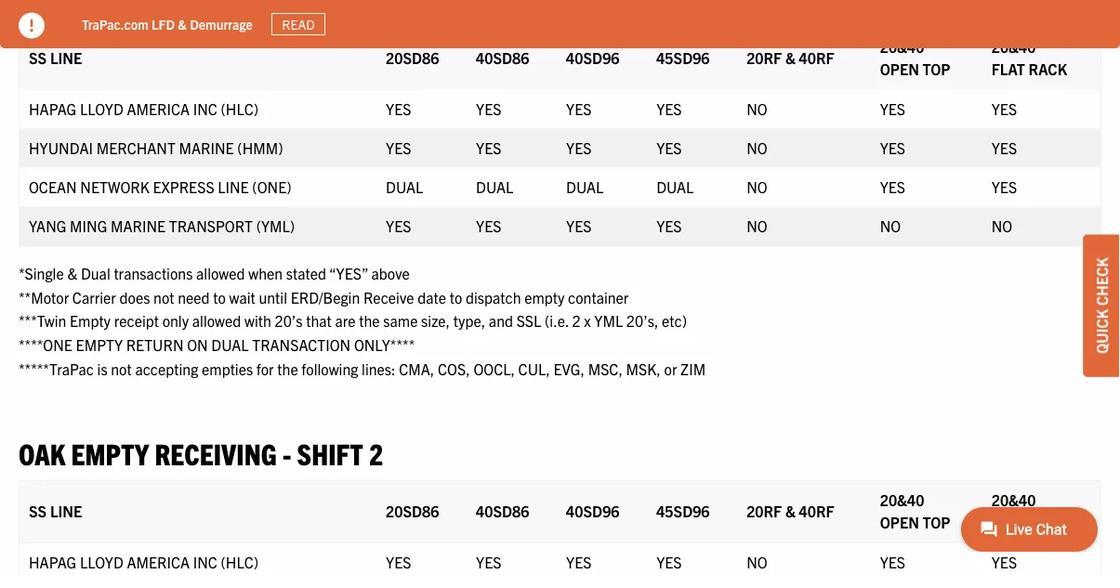 Task type: describe. For each thing, give the bounding box(es) containing it.
*single & dual transactions allowed when stated "yes" above **motor carrier does not need to wait until erd/begin receive date to dispatch empty container ***twin empty receipt only allowed with 20's that are the same size, type, and ssl (i.e. 2 x yml 20's, etc) ****one empty return on dual transaction only**** *****trapac is not accepting empties for the following lines: cma, cos, oocl, cul, evg, msc, msk, or zim
[[19, 264, 706, 378]]

1 40rf from the top
[[799, 48, 834, 66]]

1 open from the top
[[880, 59, 919, 78]]

dual inside *single & dual transactions allowed when stated "yes" above **motor carrier does not need to wait until erd/begin receive date to dispatch empty container ***twin empty receipt only allowed with 20's that are the same size, type, and ssl (i.e. 2 x yml 20's, etc) ****one empty return on dual transaction only**** *****trapac is not accepting empties for the following lines: cma, cos, oocl, cul, evg, msc, msk, or zim
[[211, 335, 249, 354]]

with
[[244, 311, 271, 330]]

oak
[[19, 434, 65, 471]]

merchant
[[96, 138, 176, 157]]

transport
[[169, 216, 253, 235]]

****one
[[19, 335, 72, 354]]

empty inside *single & dual transactions allowed when stated "yes" above **motor carrier does not need to wait until erd/begin receive date to dispatch empty container ***twin empty receipt only allowed with 20's that are the same size, type, and ssl (i.e. 2 x yml 20's, etc) ****one empty return on dual transaction only**** *****trapac is not accepting empties for the following lines: cma, cos, oocl, cul, evg, msc, msk, or zim
[[76, 335, 123, 354]]

type,
[[453, 311, 485, 330]]

stated
[[286, 264, 326, 282]]

1 vertical spatial line
[[218, 177, 249, 196]]

1 vertical spatial the
[[277, 359, 298, 378]]

on
[[187, 335, 208, 354]]

yang
[[29, 216, 66, 235]]

2 ss line from the top
[[29, 502, 82, 520]]

2 america from the top
[[127, 553, 190, 571]]

size,
[[421, 311, 450, 330]]

dispatch
[[466, 288, 521, 306]]

msk,
[[626, 359, 661, 378]]

container
[[568, 288, 629, 306]]

1 45sd96 from the top
[[656, 48, 710, 66]]

1 lloyd from the top
[[80, 99, 123, 117]]

trapac.com
[[82, 15, 149, 32]]

wait
[[229, 288, 255, 306]]

hyundai
[[29, 138, 93, 157]]

-
[[283, 434, 291, 471]]

receipt
[[114, 311, 159, 330]]

1 20sd86 from the top
[[386, 48, 439, 66]]

2 20&40 flat rack from the top
[[992, 491, 1067, 531]]

empties
[[202, 359, 253, 378]]

check
[[1092, 258, 1111, 306]]

dual
[[81, 264, 110, 282]]

cos,
[[438, 359, 470, 378]]

need
[[178, 288, 210, 306]]

and
[[489, 311, 513, 330]]

transaction
[[252, 335, 351, 354]]

yml
[[594, 311, 623, 330]]

(i.e.
[[545, 311, 569, 330]]

accepting
[[135, 359, 198, 378]]

*single
[[19, 264, 64, 282]]

return
[[126, 335, 184, 354]]

until
[[259, 288, 287, 306]]

following
[[302, 359, 358, 378]]

oak empty receiving                - shift 2
[[19, 434, 383, 471]]

ssl
[[516, 311, 541, 330]]

2 40sd86 from the top
[[476, 502, 529, 520]]

0 vertical spatial not
[[153, 288, 174, 306]]

date
[[418, 288, 446, 306]]

marine for transport
[[111, 216, 166, 235]]

empty
[[70, 311, 111, 330]]

2 inside *single & dual transactions allowed when stated "yes" above **motor carrier does not need to wait until erd/begin receive date to dispatch empty container ***twin empty receipt only allowed with 20's that are the same size, type, and ssl (i.e. 2 x yml 20's, etc) ****one empty return on dual transaction only**** *****trapac is not accepting empties for the following lines: cma, cos, oocl, cul, evg, msc, msk, or zim
[[572, 311, 581, 330]]

0 horizontal spatial 2
[[369, 434, 383, 471]]

1 ss line from the top
[[29, 48, 82, 66]]

evg,
[[553, 359, 585, 378]]

when
[[248, 264, 283, 282]]

2 45sd96 from the top
[[656, 502, 710, 520]]

***twin
[[19, 311, 66, 330]]

1 40sd86 from the top
[[476, 48, 529, 66]]

are
[[335, 311, 356, 330]]

1 inc from the top
[[193, 99, 217, 117]]

(yml)
[[256, 216, 295, 235]]

does
[[120, 288, 150, 306]]

1 20&40 flat rack from the top
[[992, 37, 1067, 78]]

1 hapag from the top
[[29, 99, 76, 117]]

2 open from the top
[[880, 513, 919, 531]]

1 20&40 open top from the top
[[880, 37, 950, 78]]

2 20&40 open top from the top
[[880, 491, 950, 531]]

above
[[371, 264, 410, 282]]

quick check
[[1092, 258, 1111, 354]]

20's,
[[626, 311, 658, 330]]

"yes"
[[329, 264, 368, 282]]

oocl,
[[474, 359, 515, 378]]

msc,
[[588, 359, 623, 378]]

1 hapag lloyd america inc (hlc) from the top
[[29, 99, 258, 117]]

cul,
[[518, 359, 550, 378]]

1 vertical spatial not
[[111, 359, 132, 378]]

20's
[[275, 311, 303, 330]]

or
[[664, 359, 677, 378]]

2 hapag lloyd america inc (hlc) from the top
[[29, 553, 258, 571]]

1 vertical spatial empty
[[71, 434, 149, 471]]

lines:
[[362, 359, 396, 378]]

ocean
[[29, 177, 77, 196]]

empty
[[524, 288, 565, 306]]

zim
[[680, 359, 706, 378]]

*****trapac
[[19, 359, 94, 378]]

1 america from the top
[[127, 99, 190, 117]]



Task type: locate. For each thing, give the bounding box(es) containing it.
0 vertical spatial 40rf
[[799, 48, 834, 66]]

2 ss from the top
[[29, 502, 47, 520]]

(one)
[[252, 177, 291, 196]]

rack
[[1029, 59, 1067, 78], [1029, 513, 1067, 531]]

cma,
[[399, 359, 434, 378]]

1 vertical spatial america
[[127, 553, 190, 571]]

marine
[[179, 138, 234, 157], [111, 216, 166, 235]]

demurrage
[[190, 15, 253, 32]]

same
[[383, 311, 418, 330]]

1 vertical spatial inc
[[193, 553, 217, 571]]

0 vertical spatial the
[[359, 311, 380, 330]]

no
[[747, 99, 767, 117], [747, 138, 767, 157], [747, 177, 767, 196], [747, 216, 767, 235], [880, 216, 901, 235], [992, 216, 1012, 235], [747, 553, 767, 571]]

shift
[[297, 434, 363, 471]]

the right for
[[277, 359, 298, 378]]

2 top from the top
[[923, 513, 950, 531]]

0 vertical spatial ss line
[[29, 48, 82, 66]]

2
[[572, 311, 581, 330], [369, 434, 383, 471]]

marine down ocean network express line (one)
[[111, 216, 166, 235]]

marine for (hmm)
[[179, 138, 234, 157]]

20&40
[[880, 37, 924, 55], [992, 37, 1036, 55], [880, 491, 924, 509], [992, 491, 1036, 509]]

line down oak
[[50, 502, 82, 520]]

&
[[178, 15, 187, 32], [785, 48, 796, 66], [67, 264, 77, 282], [785, 502, 796, 520]]

ss down solid icon
[[29, 48, 47, 66]]

0 vertical spatial 45sd96
[[656, 48, 710, 66]]

0 vertical spatial marine
[[179, 138, 234, 157]]

erd/begin
[[291, 288, 360, 306]]

(hmm)
[[237, 138, 283, 157]]

the
[[359, 311, 380, 330], [277, 359, 298, 378]]

0 horizontal spatial marine
[[111, 216, 166, 235]]

20sd86
[[386, 48, 439, 66], [386, 502, 439, 520]]

1 vertical spatial 20rf
[[747, 502, 782, 520]]

0 vertical spatial 2
[[572, 311, 581, 330]]

marine up express
[[179, 138, 234, 157]]

flat
[[992, 59, 1025, 78], [992, 513, 1025, 531]]

1 40sd96 from the top
[[566, 48, 620, 66]]

allowed up wait
[[196, 264, 245, 282]]

trapac.com lfd & demurrage
[[82, 15, 253, 32]]

ming
[[70, 216, 107, 235]]

& inside *single & dual transactions allowed when stated "yes" above **motor carrier does not need to wait until erd/begin receive date to dispatch empty container ***twin empty receipt only allowed with 20's that are the same size, type, and ssl (i.e. 2 x yml 20's, etc) ****one empty return on dual transaction only**** *****trapac is not accepting empties for the following lines: cma, cos, oocl, cul, evg, msc, msk, or zim
[[67, 264, 77, 282]]

0 vertical spatial empty
[[76, 335, 123, 354]]

0 vertical spatial open
[[880, 59, 919, 78]]

1 vertical spatial 20sd86
[[386, 502, 439, 520]]

x
[[584, 311, 591, 330]]

hapag lloyd america inc (hlc)
[[29, 99, 258, 117], [29, 553, 258, 571]]

line left the (one)
[[218, 177, 249, 196]]

express
[[153, 177, 214, 196]]

40rf
[[799, 48, 834, 66], [799, 502, 834, 520]]

lfd
[[152, 15, 175, 32]]

receive
[[363, 288, 414, 306]]

0 vertical spatial 20rf & 40rf
[[747, 48, 834, 66]]

1 ss from the top
[[29, 48, 47, 66]]

the right are
[[359, 311, 380, 330]]

etc)
[[662, 311, 687, 330]]

2 right shift
[[369, 434, 383, 471]]

0 vertical spatial 20&40 open top
[[880, 37, 950, 78]]

receiving
[[155, 434, 277, 471]]

0 vertical spatial hapag
[[29, 99, 76, 117]]

ocean network express line (one)
[[29, 177, 291, 196]]

not right is
[[111, 359, 132, 378]]

1 vertical spatial rack
[[1029, 513, 1067, 531]]

0 vertical spatial top
[[923, 59, 950, 78]]

2 20sd86 from the top
[[386, 502, 439, 520]]

2 hapag from the top
[[29, 553, 76, 571]]

1 top from the top
[[923, 59, 950, 78]]

solid image
[[19, 13, 45, 39]]

0 vertical spatial (hlc)
[[221, 99, 258, 117]]

quick check link
[[1083, 234, 1120, 377]]

0 vertical spatial 40sd96
[[566, 48, 620, 66]]

20&40 flat rack
[[992, 37, 1067, 78], [992, 491, 1067, 531]]

1 vertical spatial allowed
[[192, 311, 241, 330]]

not
[[153, 288, 174, 306], [111, 359, 132, 378]]

1 vertical spatial 20&40 flat rack
[[992, 491, 1067, 531]]

dual
[[386, 177, 423, 196], [476, 177, 513, 196], [566, 177, 604, 196], [656, 177, 694, 196], [211, 335, 249, 354]]

1 20rf & 40rf from the top
[[747, 48, 834, 66]]

40sd96
[[566, 48, 620, 66], [566, 502, 620, 520]]

1 vertical spatial 40rf
[[799, 502, 834, 520]]

to right date
[[450, 288, 462, 306]]

0 vertical spatial 40sd86
[[476, 48, 529, 66]]

lloyd
[[80, 99, 123, 117], [80, 553, 123, 571]]

allowed
[[196, 264, 245, 282], [192, 311, 241, 330]]

ss down oak
[[29, 502, 47, 520]]

1 (hlc) from the top
[[221, 99, 258, 117]]

1 vertical spatial 40sd86
[[476, 502, 529, 520]]

1 vertical spatial hapag lloyd america inc (hlc)
[[29, 553, 258, 571]]

to left wait
[[213, 288, 226, 306]]

0 horizontal spatial not
[[111, 359, 132, 378]]

1 vertical spatial 40sd96
[[566, 502, 620, 520]]

1 vertical spatial open
[[880, 513, 919, 531]]

1 horizontal spatial marine
[[179, 138, 234, 157]]

hyundai merchant marine (hmm)
[[29, 138, 283, 157]]

0 vertical spatial 20rf
[[747, 48, 782, 66]]

quick
[[1092, 309, 1111, 354]]

0 vertical spatial flat
[[992, 59, 1025, 78]]

only
[[162, 311, 189, 330]]

line
[[50, 48, 82, 66], [218, 177, 249, 196], [50, 502, 82, 520]]

network
[[80, 177, 149, 196]]

1 vertical spatial ss
[[29, 502, 47, 520]]

1 vertical spatial top
[[923, 513, 950, 531]]

2 (hlc) from the top
[[221, 553, 258, 571]]

1 to from the left
[[213, 288, 226, 306]]

is
[[97, 359, 107, 378]]

1 vertical spatial flat
[[992, 513, 1025, 531]]

2 20rf & 40rf from the top
[[747, 502, 834, 520]]

1 vertical spatial 2
[[369, 434, 383, 471]]

1 vertical spatial lloyd
[[80, 553, 123, 571]]

1 horizontal spatial the
[[359, 311, 380, 330]]

inc
[[193, 99, 217, 117], [193, 553, 217, 571]]

0 vertical spatial america
[[127, 99, 190, 117]]

20&40 open top
[[880, 37, 950, 78], [880, 491, 950, 531]]

1 20rf from the top
[[747, 48, 782, 66]]

0 vertical spatial allowed
[[196, 264, 245, 282]]

ss line
[[29, 48, 82, 66], [29, 502, 82, 520]]

2 40sd96 from the top
[[566, 502, 620, 520]]

empty right oak
[[71, 434, 149, 471]]

2 40rf from the top
[[799, 502, 834, 520]]

2 flat from the top
[[992, 513, 1025, 531]]

1 vertical spatial (hlc)
[[221, 553, 258, 571]]

hapag
[[29, 99, 76, 117], [29, 553, 76, 571]]

0 vertical spatial rack
[[1029, 59, 1067, 78]]

2 inc from the top
[[193, 553, 217, 571]]

carrier
[[72, 288, 116, 306]]

2 rack from the top
[[1029, 513, 1067, 531]]

2 to from the left
[[450, 288, 462, 306]]

2 20rf from the top
[[747, 502, 782, 520]]

yes
[[386, 99, 411, 117], [476, 99, 501, 117], [566, 99, 592, 117], [656, 99, 682, 117], [880, 99, 905, 117], [992, 99, 1017, 117], [386, 138, 411, 157], [476, 138, 501, 157], [566, 138, 592, 157], [656, 138, 682, 157], [880, 138, 905, 157], [992, 138, 1017, 157], [880, 177, 905, 196], [992, 177, 1017, 196], [386, 216, 411, 235], [476, 216, 501, 235], [566, 216, 592, 235], [656, 216, 682, 235], [386, 553, 411, 571], [476, 553, 501, 571], [566, 553, 592, 571], [656, 553, 682, 571], [880, 553, 905, 571], [992, 553, 1017, 571]]

0 vertical spatial inc
[[193, 99, 217, 117]]

to
[[213, 288, 226, 306], [450, 288, 462, 306]]

0 horizontal spatial the
[[277, 359, 298, 378]]

open
[[880, 59, 919, 78], [880, 513, 919, 531]]

2 lloyd from the top
[[80, 553, 123, 571]]

empty up is
[[76, 335, 123, 354]]

0 vertical spatial line
[[50, 48, 82, 66]]

transactions
[[114, 264, 193, 282]]

0 horizontal spatial to
[[213, 288, 226, 306]]

1 horizontal spatial 2
[[572, 311, 581, 330]]

1 vertical spatial marine
[[111, 216, 166, 235]]

**motor
[[19, 288, 69, 306]]

ss line down oak
[[29, 502, 82, 520]]

0 vertical spatial 20sd86
[[386, 48, 439, 66]]

0 vertical spatial ss
[[29, 48, 47, 66]]

that
[[306, 311, 332, 330]]

ss line down solid icon
[[29, 48, 82, 66]]

1 horizontal spatial to
[[450, 288, 462, 306]]

1 vertical spatial 45sd96
[[656, 502, 710, 520]]

read
[[282, 16, 315, 33]]

45sd96
[[656, 48, 710, 66], [656, 502, 710, 520]]

1 rack from the top
[[1029, 59, 1067, 78]]

1 vertical spatial ss line
[[29, 502, 82, 520]]

not down transactions
[[153, 288, 174, 306]]

only****
[[354, 335, 415, 354]]

read link
[[271, 13, 326, 36]]

1 flat from the top
[[992, 59, 1025, 78]]

yang ming marine transport (yml)
[[29, 216, 295, 235]]

allowed up on
[[192, 311, 241, 330]]

1 vertical spatial hapag
[[29, 553, 76, 571]]

0 vertical spatial lloyd
[[80, 99, 123, 117]]

0 vertical spatial 20&40 flat rack
[[992, 37, 1067, 78]]

1 horizontal spatial not
[[153, 288, 174, 306]]

1 vertical spatial 20&40 open top
[[880, 491, 950, 531]]

0 vertical spatial hapag lloyd america inc (hlc)
[[29, 99, 258, 117]]

1 vertical spatial 20rf & 40rf
[[747, 502, 834, 520]]

for
[[256, 359, 274, 378]]

2 vertical spatial line
[[50, 502, 82, 520]]

2 left x
[[572, 311, 581, 330]]

line down trapac.com
[[50, 48, 82, 66]]



Task type: vqa. For each thing, say whether or not it's contained in the screenshot.
the bottom 40Sd86
yes



